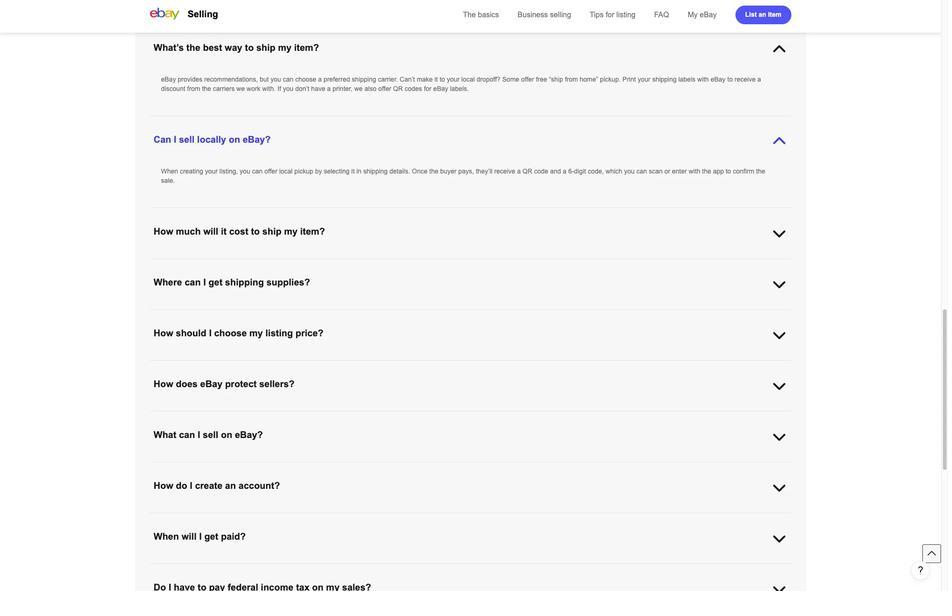 Task type: locate. For each thing, give the bounding box(es) containing it.
1 vertical spatial offer
[[379, 85, 392, 92]]

shipping
[[352, 76, 377, 83], [653, 76, 677, 83], [364, 167, 388, 175], [225, 277, 264, 287]]

0 vertical spatial or
[[665, 167, 671, 175]]

0 horizontal spatial confirm
[[187, 565, 208, 572]]

1 vertical spatial will
[[182, 531, 197, 542]]

price right items.
[[484, 361, 498, 369]]

it left cost
[[221, 226, 227, 237]]

you right how
[[587, 361, 598, 369]]

confirm inside after we confirm the buyer's payment has been received, payouts are sent directly to your bank account, monday through friday (excluding bank holidays), within two business days. once a payout is initiated, funds are typically available within 1-3 business days depending on your bank's normal processing time.
[[187, 565, 208, 572]]

0 horizontal spatial qr
[[393, 85, 403, 92]]

1 horizontal spatial item
[[769, 10, 782, 18]]

create down provide
[[243, 370, 261, 378]]

2 horizontal spatial offer
[[522, 76, 535, 83]]

your left depend
[[500, 361, 512, 369]]

0 horizontal spatial price
[[184, 370, 199, 378]]

1 horizontal spatial confirm
[[734, 167, 755, 175]]

1 vertical spatial business
[[255, 574, 281, 581]]

1 horizontal spatial will
[[203, 226, 219, 237]]

create right do
[[195, 481, 223, 491]]

should
[[176, 328, 207, 338]]

1 horizontal spatial create
[[243, 370, 261, 378]]

1 horizontal spatial sell
[[203, 430, 219, 440]]

2 horizontal spatial sell
[[626, 361, 635, 369]]

the
[[187, 42, 201, 53], [202, 85, 211, 92], [430, 167, 439, 175], [703, 167, 712, 175], [757, 167, 766, 175], [210, 565, 219, 572]]

0 horizontal spatial offer
[[265, 167, 278, 175]]

0 vertical spatial item
[[769, 10, 782, 18]]

receive
[[735, 76, 756, 83], [495, 167, 516, 175]]

what's the best way to ship my item?
[[154, 42, 319, 53]]

1 vertical spatial receive
[[495, 167, 516, 175]]

0 vertical spatial local
[[462, 76, 475, 83]]

choose inside ebay provides recommendations, but you can choose a preferred shipping carrier. can't make it to your local dropoff? some offer free "ship from home" pickup. print your shipping labels with ebay to receive a discount from the carriers we work with. if you don't have a printer, we also offer qr codes for ebay labels.
[[296, 76, 317, 83]]

1 vertical spatial confirm
[[187, 565, 208, 572]]

i right should at bottom left
[[209, 328, 212, 338]]

listing,
[[220, 167, 238, 175]]

item right list in the top of the page
[[769, 10, 782, 18]]

sold,
[[401, 361, 415, 369]]

for down make
[[424, 85, 432, 92]]

or right scan
[[665, 167, 671, 175]]

with right enter
[[689, 167, 701, 175]]

listing left price?
[[266, 328, 293, 338]]

you right if
[[283, 85, 294, 92]]

0 vertical spatial get
[[209, 277, 223, 287]]

offer inside when creating your listing, you can offer local pickup by selecting it in shipping details. once the buyer pays, they'll receive a qr code and a 6-digit code, which you can scan or enter with the app to confirm the sale.
[[265, 167, 278, 175]]

0 vertical spatial an
[[759, 10, 767, 18]]

can't
[[400, 76, 415, 83]]

0 horizontal spatial listing
[[266, 328, 293, 338]]

the
[[463, 11, 476, 19]]

1 horizontal spatial listing
[[617, 11, 636, 19]]

how left should at bottom left
[[154, 328, 173, 338]]

can right but
[[283, 76, 294, 83]]

0 vertical spatial within
[[611, 565, 628, 572]]

how left do
[[154, 481, 173, 491]]

the left buyer
[[430, 167, 439, 175]]

best
[[203, 42, 222, 53]]

get for paid?
[[205, 531, 219, 542]]

local inside ebay provides recommendations, but you can choose a preferred shipping carrier. can't make it to your local dropoff? some offer free "ship from home" pickup. print your shipping labels with ebay to receive a discount from the carriers we work with. if you don't have a printer, we also offer qr codes for ebay labels.
[[462, 76, 475, 83]]

enter
[[673, 167, 688, 175]]

1 vertical spatial get
[[205, 531, 219, 542]]

bank left holidays),
[[565, 565, 579, 572]]

0 horizontal spatial business
[[255, 574, 281, 581]]

an right list in the top of the page
[[759, 10, 767, 18]]

auctions
[[210, 370, 234, 378]]

once
[[412, 167, 428, 175], [686, 565, 702, 572]]

0 horizontal spatial local
[[279, 167, 293, 175]]

once right details.
[[412, 167, 428, 175]]

1 horizontal spatial once
[[686, 565, 702, 572]]

qr down can't
[[393, 85, 403, 92]]

to right app
[[726, 167, 732, 175]]

0 vertical spatial confirm
[[734, 167, 755, 175]]

0 vertical spatial choose
[[296, 76, 317, 83]]

1 horizontal spatial bank
[[565, 565, 579, 572]]

we up typically
[[177, 565, 185, 572]]

0 horizontal spatial receive
[[495, 167, 516, 175]]

item?
[[294, 42, 319, 53], [300, 226, 325, 237]]

the inside ebay provides recommendations, but you can choose a preferred shipping carrier. can't make it to your local dropoff? some offer free "ship from home" pickup. print your shipping labels with ebay to receive a discount from the carriers we work with. if you don't have a printer, we also offer qr codes for ebay labels.
[[202, 85, 211, 92]]

we left work
[[237, 85, 245, 92]]

to
[[245, 42, 254, 53], [440, 76, 445, 83], [728, 76, 734, 83], [726, 167, 732, 175], [251, 226, 260, 237], [618, 361, 624, 369], [236, 370, 241, 378], [400, 565, 406, 572]]

sell right what
[[203, 430, 219, 440]]

ebay? for what can i sell on ebay?
[[235, 430, 263, 440]]

how for how do i create an account?
[[154, 481, 173, 491]]

confirm
[[734, 167, 755, 175], [187, 565, 208, 572]]

or inside when creating your listing, you can offer local pickup by selecting it in shipping details. once the buyer pays, they'll receive a qr code and a 6-digit code, which you can scan or enter with the app to confirm the sale.
[[665, 167, 671, 175]]

1 vertical spatial once
[[686, 565, 702, 572]]

i right what
[[198, 430, 200, 440]]

0 horizontal spatial once
[[412, 167, 428, 175]]

carrier.
[[378, 76, 398, 83]]

business down has
[[255, 574, 281, 581]]

1 vertical spatial it
[[352, 167, 355, 175]]

ebay provides recommendations, but you can choose a preferred shipping carrier. can't make it to your local dropoff? some offer free "ship from home" pickup. print your shipping labels with ebay to receive a discount from the carriers we work with. if you don't have a printer, we also offer qr codes for ebay labels.
[[161, 76, 762, 92]]

2 vertical spatial offer
[[265, 167, 278, 175]]

within down the buyer's
[[225, 574, 242, 581]]

1 horizontal spatial offer
[[379, 85, 392, 92]]

1 horizontal spatial price
[[259, 361, 273, 369]]

i right do
[[190, 481, 193, 491]]

qr left code
[[523, 167, 533, 175]]

shipping right in
[[364, 167, 388, 175]]

pickup
[[295, 167, 314, 175]]

when inside when creating your listing, you can offer local pickup by selecting it in shipping details. once the buyer pays, they'll receive a qr code and a 6-digit code, which you can scan or enter with the app to confirm the sale.
[[161, 167, 178, 175]]

1 vertical spatial qr
[[523, 167, 533, 175]]

choose up provide
[[214, 328, 247, 338]]

1 horizontal spatial from
[[565, 76, 578, 83]]

0 vertical spatial will
[[203, 226, 219, 237]]

1 vertical spatial sell
[[626, 361, 635, 369]]

much
[[176, 226, 201, 237]]

price up more
[[259, 361, 273, 369]]

printer,
[[333, 85, 353, 92]]

an
[[759, 10, 767, 18], [225, 481, 236, 491]]

for right tips
[[606, 11, 615, 19]]

i for shipping
[[204, 277, 206, 287]]

buy
[[678, 361, 689, 369]]

1 horizontal spatial it
[[352, 167, 355, 175]]

it left in
[[352, 167, 355, 175]]

your inside the 'for most items, we can provide a price recommendation for you based on recently sold, similar items. how you price your item can depend on how you prefer to sell it—auction or buy it now. choose a lower starting price for auctions to create more interest.'
[[500, 361, 512, 369]]

tips for listing link
[[590, 11, 636, 19]]

2 vertical spatial my
[[250, 328, 263, 338]]

it right make
[[435, 76, 438, 83]]

we
[[237, 85, 245, 92], [355, 85, 363, 92], [208, 361, 216, 369], [177, 565, 185, 572]]

business right two
[[641, 565, 667, 572]]

0 vertical spatial once
[[412, 167, 428, 175]]

2 vertical spatial it
[[221, 226, 227, 237]]

bank up time.
[[422, 565, 436, 572]]

1 vertical spatial when
[[154, 531, 179, 542]]

1 horizontal spatial qr
[[523, 167, 533, 175]]

0 vertical spatial create
[[243, 370, 261, 378]]

shipping up also
[[352, 76, 377, 83]]

0 vertical spatial when
[[161, 167, 178, 175]]

0 vertical spatial my
[[278, 42, 292, 53]]

offer
[[522, 76, 535, 83], [379, 85, 392, 92], [265, 167, 278, 175]]

when for when will i get paid?
[[154, 531, 179, 542]]

ship up but
[[257, 42, 276, 53]]

price up does
[[184, 370, 199, 378]]

0 horizontal spatial it
[[221, 226, 227, 237]]

print
[[623, 76, 637, 83]]

0 vertical spatial it
[[435, 76, 438, 83]]

0 horizontal spatial will
[[182, 531, 197, 542]]

now.
[[697, 361, 711, 369]]

way
[[225, 42, 243, 53]]

on inside after we confirm the buyer's payment has been received, payouts are sent directly to your bank account, monday through friday (excluding bank holidays), within two business days. once a payout is initiated, funds are typically available within 1-3 business days depending on your bank's normal processing time.
[[330, 574, 338, 581]]

local up labels.
[[462, 76, 475, 83]]

1 horizontal spatial business
[[641, 565, 667, 572]]

recommendations,
[[204, 76, 258, 83]]

faq link
[[655, 11, 670, 19]]

0 vertical spatial with
[[698, 76, 710, 83]]

will up typically
[[182, 531, 197, 542]]

can i sell locally on ebay?
[[154, 134, 271, 145]]

0 vertical spatial business
[[641, 565, 667, 572]]

0 horizontal spatial create
[[195, 481, 223, 491]]

how down starting
[[154, 379, 173, 389]]

how do i create an account?
[[154, 481, 280, 491]]

two
[[629, 565, 640, 572]]

0 horizontal spatial are
[[161, 574, 171, 581]]

1 vertical spatial choose
[[214, 328, 247, 338]]

once inside after we confirm the buyer's payment has been received, payouts are sent directly to your bank account, monday through friday (excluding bank holidays), within two business days. once a payout is initiated, funds are typically available within 1-3 business days depending on your bank's normal processing time.
[[686, 565, 702, 572]]

price
[[259, 361, 273, 369], [484, 361, 498, 369], [184, 370, 199, 378]]

we up auctions
[[208, 361, 216, 369]]

offer left free
[[522, 76, 535, 83]]

the basics
[[463, 11, 499, 19]]

from down provides
[[187, 85, 200, 92]]

2 vertical spatial sell
[[203, 430, 219, 440]]

1 vertical spatial with
[[689, 167, 701, 175]]

sell right "prefer"
[[626, 361, 635, 369]]

make
[[417, 76, 433, 83]]

2 horizontal spatial it
[[435, 76, 438, 83]]

we left also
[[355, 85, 363, 92]]

within
[[611, 565, 628, 572], [225, 574, 242, 581]]

1 vertical spatial listing
[[266, 328, 293, 338]]

bank
[[422, 565, 436, 572], [565, 565, 579, 572]]

confirm inside when creating your listing, you can offer local pickup by selecting it in shipping details. once the buyer pays, they'll receive a qr code and a 6-digit code, which you can scan or enter with the app to confirm the sale.
[[734, 167, 755, 175]]

when up the after at the bottom
[[154, 531, 179, 542]]

funds
[[763, 565, 779, 572]]

sent
[[364, 565, 376, 572]]

0 vertical spatial ebay?
[[243, 134, 271, 145]]

payment
[[244, 565, 269, 572]]

days
[[282, 574, 296, 581]]

1 vertical spatial local
[[279, 167, 293, 175]]

1 horizontal spatial local
[[462, 76, 475, 83]]

through
[[490, 565, 512, 572]]

how right items.
[[456, 361, 469, 369]]

the up available
[[210, 565, 219, 572]]

payouts
[[328, 565, 351, 572]]

business selling link
[[518, 11, 572, 19]]

will
[[203, 226, 219, 237], [182, 531, 197, 542]]

1 bank from the left
[[422, 565, 436, 572]]

processing
[[396, 574, 428, 581]]

choose up don't
[[296, 76, 317, 83]]

qr inside ebay provides recommendations, but you can choose a preferred shipping carrier. can't make it to your local dropoff? some offer free "ship from home" pickup. print your shipping labels with ebay to receive a discount from the carriers we work with. if you don't have a printer, we also offer qr codes for ebay labels.
[[393, 85, 403, 92]]

and
[[551, 167, 562, 175]]

business selling
[[518, 11, 572, 19]]

what can i sell on ebay?
[[154, 430, 263, 440]]

for down items,
[[200, 370, 208, 378]]

local left pickup on the top of page
[[279, 167, 293, 175]]

listing
[[617, 11, 636, 19], [266, 328, 293, 338]]

labels
[[679, 76, 696, 83]]

i
[[174, 134, 177, 145], [204, 277, 206, 287], [209, 328, 212, 338], [198, 430, 200, 440], [190, 481, 193, 491], [199, 531, 202, 542]]

1 vertical spatial from
[[187, 85, 200, 92]]

selecting
[[324, 167, 350, 175]]

list an item
[[746, 10, 782, 18]]

0 horizontal spatial item
[[514, 361, 526, 369]]

0 vertical spatial ship
[[257, 42, 276, 53]]

0 horizontal spatial an
[[225, 481, 236, 491]]

sell inside the 'for most items, we can provide a price recommendation for you based on recently sold, similar items. how you price your item can depend on how you prefer to sell it—auction or buy it now. choose a lower starting price for auctions to create more interest.'
[[626, 361, 635, 369]]

1 horizontal spatial are
[[352, 565, 362, 572]]

your left listing,
[[205, 167, 218, 175]]

with inside when creating your listing, you can offer local pickup by selecting it in shipping details. once the buyer pays, they'll receive a qr code and a 6-digit code, which you can scan or enter with the app to confirm the sale.
[[689, 167, 701, 175]]

6-
[[569, 167, 575, 175]]

1 horizontal spatial an
[[759, 10, 767, 18]]

days.
[[669, 565, 685, 572]]

0 vertical spatial receive
[[735, 76, 756, 83]]

will right much
[[203, 226, 219, 237]]

qr
[[393, 85, 403, 92], [523, 167, 533, 175]]

preferred
[[324, 76, 350, 83]]

offer left pickup on the top of page
[[265, 167, 278, 175]]

3
[[249, 574, 253, 581]]

once right days.
[[686, 565, 702, 572]]

how left much
[[154, 226, 173, 237]]

are down the after at the bottom
[[161, 574, 171, 581]]

0 horizontal spatial bank
[[422, 565, 436, 572]]

listing right tips
[[617, 11, 636, 19]]

are up the bank's on the bottom left of the page
[[352, 565, 362, 572]]

0 horizontal spatial from
[[187, 85, 200, 92]]

i for my
[[209, 328, 212, 338]]

0 horizontal spatial within
[[225, 574, 242, 581]]

to up processing
[[400, 565, 406, 572]]

1 vertical spatial or
[[671, 361, 676, 369]]

are
[[352, 565, 362, 572], [161, 574, 171, 581]]

1 vertical spatial create
[[195, 481, 223, 491]]

app
[[714, 167, 725, 175]]

with right the labels
[[698, 76, 710, 83]]

from right ""ship"
[[565, 76, 578, 83]]

when up sale.
[[161, 167, 178, 175]]

sell right can
[[179, 134, 195, 145]]

based
[[347, 361, 365, 369]]

1 horizontal spatial choose
[[296, 76, 317, 83]]

get
[[209, 277, 223, 287], [205, 531, 219, 542]]

within left two
[[611, 565, 628, 572]]

pickup.
[[601, 76, 621, 83]]

i left paid?
[[199, 531, 202, 542]]

0 vertical spatial qr
[[393, 85, 403, 92]]

the left carriers
[[202, 85, 211, 92]]

1 vertical spatial item
[[514, 361, 526, 369]]

confirm up available
[[187, 565, 208, 572]]

it—auction
[[637, 361, 669, 369]]

0 vertical spatial sell
[[179, 134, 195, 145]]

item left depend
[[514, 361, 526, 369]]

how
[[154, 226, 173, 237], [154, 328, 173, 338], [456, 361, 469, 369], [154, 379, 173, 389], [154, 481, 173, 491]]

is
[[731, 565, 735, 572]]

ebay
[[700, 11, 717, 19], [161, 76, 176, 83], [711, 76, 726, 83], [434, 85, 449, 92], [200, 379, 223, 389]]

your inside when creating your listing, you can offer local pickup by selecting it in shipping details. once the buyer pays, they'll receive a qr code and a 6-digit code, which you can scan or enter with the app to confirm the sale.
[[205, 167, 218, 175]]

shipping inside when creating your listing, you can offer local pickup by selecting it in shipping details. once the buyer pays, they'll receive a qr code and a 6-digit code, which you can scan or enter with the app to confirm the sale.
[[364, 167, 388, 175]]

ebay right "my" on the top right
[[700, 11, 717, 19]]

i for on
[[198, 430, 200, 440]]

local
[[462, 76, 475, 83], [279, 167, 293, 175]]

1 vertical spatial ebay?
[[235, 430, 263, 440]]

1 horizontal spatial receive
[[735, 76, 756, 83]]

holidays),
[[581, 565, 609, 572]]

confirm right app
[[734, 167, 755, 175]]



Task type: describe. For each thing, give the bounding box(es) containing it.
you right items.
[[471, 361, 482, 369]]

we inside after we confirm the buyer's payment has been received, payouts are sent directly to your bank account, monday through friday (excluding bank holidays), within two business days. once a payout is initiated, funds are typically available within 1-3 business days depending on your bank's normal processing time.
[[177, 565, 185, 572]]

which
[[606, 167, 623, 175]]

you right "which"
[[625, 167, 635, 175]]

for left based
[[326, 361, 333, 369]]

0 vertical spatial are
[[352, 565, 362, 572]]

receive inside ebay provides recommendations, but you can choose a preferred shipping carrier. can't make it to your local dropoff? some offer free "ship from home" pickup. print your shipping labels with ebay to receive a discount from the carriers we work with. if you don't have a printer, we also offer qr codes for ebay labels.
[[735, 76, 756, 83]]

i right can
[[174, 134, 177, 145]]

list an item link
[[736, 6, 792, 24]]

ebay right the labels
[[711, 76, 726, 83]]

how inside the 'for most items, we can provide a price recommendation for you based on recently sold, similar items. how you price your item can depend on how you prefer to sell it—auction or buy it now. choose a lower starting price for auctions to create more interest.'
[[456, 361, 469, 369]]

what's
[[154, 42, 184, 53]]

0 vertical spatial item?
[[294, 42, 319, 53]]

by
[[315, 167, 322, 175]]

1 vertical spatial item?
[[300, 226, 325, 237]]

when for when creating your listing, you can offer local pickup by selecting it in shipping details. once the buyer pays, they'll receive a qr code and a 6-digit code, which you can scan or enter with the app to confirm the sale.
[[161, 167, 178, 175]]

buyer
[[441, 167, 457, 175]]

your up processing
[[408, 565, 420, 572]]

my
[[688, 11, 698, 19]]

after
[[161, 565, 175, 572]]

local inside when creating your listing, you can offer local pickup by selecting it in shipping details. once the buyer pays, they'll receive a qr code and a 6-digit code, which you can scan or enter with the app to confirm the sale.
[[279, 167, 293, 175]]

how should i choose my listing price?
[[154, 328, 324, 338]]

it
[[691, 361, 695, 369]]

paid?
[[221, 531, 246, 542]]

depending
[[298, 574, 329, 581]]

how for how should i choose my listing price?
[[154, 328, 173, 338]]

locally
[[197, 134, 226, 145]]

items.
[[437, 361, 455, 369]]

qr inside when creating your listing, you can offer local pickup by selecting it in shipping details. once the buyer pays, they'll receive a qr code and a 6-digit code, which you can scan or enter with the app to confirm the sale.
[[523, 167, 533, 175]]

starting
[[161, 370, 183, 378]]

ebay up discount
[[161, 76, 176, 83]]

provide
[[231, 361, 252, 369]]

to right cost
[[251, 226, 260, 237]]

shipping left "supplies?"
[[225, 277, 264, 287]]

(excluding
[[533, 565, 563, 572]]

you right listing,
[[240, 167, 251, 175]]

it inside ebay provides recommendations, but you can choose a preferred shipping carrier. can't make it to your local dropoff? some offer free "ship from home" pickup. print your shipping labels with ebay to receive a discount from the carriers we work with. if you don't have a printer, we also offer qr codes for ebay labels.
[[435, 76, 438, 83]]

to right way
[[245, 42, 254, 53]]

once inside when creating your listing, you can offer local pickup by selecting it in shipping details. once the buyer pays, they'll receive a qr code and a 6-digit code, which you can scan or enter with the app to confirm the sale.
[[412, 167, 428, 175]]

1 horizontal spatial within
[[611, 565, 628, 572]]

the basics link
[[463, 11, 499, 19]]

1-
[[244, 574, 249, 581]]

payout
[[709, 565, 729, 572]]

i for an
[[190, 481, 193, 491]]

selling
[[551, 11, 572, 19]]

0 horizontal spatial choose
[[214, 328, 247, 338]]

how much will it cost to ship my item?
[[154, 226, 325, 237]]

lower
[[743, 361, 758, 369]]

for most items, we can provide a price recommendation for you based on recently sold, similar items. how you price your item can depend on how you prefer to sell it—auction or buy it now. choose a lower starting price for auctions to create more interest.
[[161, 361, 758, 378]]

can left scan
[[637, 167, 648, 175]]

can left depend
[[528, 361, 539, 369]]

with.
[[262, 85, 276, 92]]

the inside after we confirm the buyer's payment has been received, payouts are sent directly to your bank account, monday through friday (excluding bank holidays), within two business days. once a payout is initiated, funds are typically available within 1-3 business days depending on your bank's normal processing time.
[[210, 565, 219, 572]]

received,
[[299, 565, 326, 572]]

where
[[154, 277, 182, 287]]

can inside ebay provides recommendations, but you can choose a preferred shipping carrier. can't make it to your local dropoff? some offer free "ship from home" pickup. print your shipping labels with ebay to receive a discount from the carriers we work with. if you don't have a printer, we also offer qr codes for ebay labels.
[[283, 76, 294, 83]]

to inside after we confirm the buyer's payment has been received, payouts are sent directly to your bank account, monday through friday (excluding bank holidays), within two business days. once a payout is initiated, funds are typically available within 1-3 business days depending on your bank's normal processing time.
[[400, 565, 406, 572]]

when will i get paid?
[[154, 531, 246, 542]]

scan
[[649, 167, 663, 175]]

code
[[535, 167, 549, 175]]

can right listing,
[[252, 167, 263, 175]]

to inside when creating your listing, you can offer local pickup by selecting it in shipping details. once the buyer pays, they'll receive a qr code and a 6-digit code, which you can scan or enter with the app to confirm the sale.
[[726, 167, 732, 175]]

create inside the 'for most items, we can provide a price recommendation for you based on recently sold, similar items. how you price your item can depend on how you prefer to sell it—auction or buy it now. choose a lower starting price for auctions to create more interest.'
[[243, 370, 261, 378]]

item inside the 'for most items, we can provide a price recommendation for you based on recently sold, similar items. how you price your item can depend on how you prefer to sell it—auction or buy it now. choose a lower starting price for auctions to create more interest.'
[[514, 361, 526, 369]]

discount
[[161, 85, 186, 92]]

choose
[[713, 361, 736, 369]]

typically
[[172, 574, 196, 581]]

get for shipping
[[209, 277, 223, 287]]

to right "prefer"
[[618, 361, 624, 369]]

home"
[[580, 76, 599, 83]]

0 vertical spatial listing
[[617, 11, 636, 19]]

we inside the 'for most items, we can provide a price recommendation for you based on recently sold, similar items. how you price your item can depend on how you prefer to sell it—auction or buy it now. choose a lower starting price for auctions to create more interest.'
[[208, 361, 216, 369]]

tips for listing
[[590, 11, 636, 19]]

my ebay link
[[688, 11, 717, 19]]

normal
[[374, 574, 394, 581]]

1 vertical spatial my
[[284, 226, 298, 237]]

the right app
[[757, 167, 766, 175]]

provides
[[178, 76, 203, 83]]

available
[[197, 574, 223, 581]]

it inside when creating your listing, you can offer local pickup by selecting it in shipping details. once the buyer pays, they'll receive a qr code and a 6-digit code, which you can scan or enter with the app to confirm the sale.
[[352, 167, 355, 175]]

your up labels.
[[447, 76, 460, 83]]

after we confirm the buyer's payment has been received, payouts are sent directly to your bank account, monday through friday (excluding bank holidays), within two business days. once a payout is initiated, funds are typically available within 1-3 business days depending on your bank's normal processing time.
[[161, 565, 779, 581]]

or inside the 'for most items, we can provide a price recommendation for you based on recently sold, similar items. how you price your item can depend on how you prefer to sell it—auction or buy it now. choose a lower starting price for auctions to create more interest.'
[[671, 361, 676, 369]]

recently
[[376, 361, 399, 369]]

your down the payouts
[[339, 574, 352, 581]]

for inside ebay provides recommendations, but you can choose a preferred shipping carrier. can't make it to your local dropoff? some offer free "ship from home" pickup. print your shipping labels with ebay to receive a discount from the carriers we work with. if you don't have a printer, we also offer qr codes for ebay labels.
[[424, 85, 432, 92]]

can up auctions
[[218, 361, 229, 369]]

i for paid?
[[199, 531, 202, 542]]

your right print on the top of the page
[[638, 76, 651, 83]]

monday
[[465, 565, 488, 572]]

carriers
[[213, 85, 235, 92]]

0 horizontal spatial sell
[[179, 134, 195, 145]]

ebay left labels.
[[434, 85, 449, 92]]

ebay? for can i sell locally on ebay?
[[243, 134, 271, 145]]

0 vertical spatial from
[[565, 76, 578, 83]]

1 vertical spatial within
[[225, 574, 242, 581]]

where can i get shipping supplies?
[[154, 277, 310, 287]]

digit
[[575, 167, 587, 175]]

similar
[[416, 361, 435, 369]]

tips
[[590, 11, 604, 19]]

can right what
[[179, 430, 195, 440]]

can
[[154, 134, 171, 145]]

1 vertical spatial an
[[225, 481, 236, 491]]

how for how much will it cost to ship my item?
[[154, 226, 173, 237]]

initiated,
[[737, 565, 762, 572]]

ebay down auctions
[[200, 379, 223, 389]]

2 bank from the left
[[565, 565, 579, 572]]

the left best
[[187, 42, 201, 53]]

help, opens dialogs image
[[917, 566, 926, 575]]

to right the labels
[[728, 76, 734, 83]]

has
[[271, 565, 281, 572]]

bank's
[[354, 574, 373, 581]]

1 vertical spatial ship
[[263, 226, 282, 237]]

the left app
[[703, 167, 712, 175]]

directly
[[378, 565, 398, 572]]

to right make
[[440, 76, 445, 83]]

does
[[176, 379, 198, 389]]

do
[[176, 481, 187, 491]]

receive inside when creating your listing, you can offer local pickup by selecting it in shipping details. once the buyer pays, they'll receive a qr code and a 6-digit code, which you can scan or enter with the app to confirm the sale.
[[495, 167, 516, 175]]

but
[[260, 76, 269, 83]]

interest.
[[280, 370, 303, 378]]

0 vertical spatial offer
[[522, 76, 535, 83]]

items,
[[189, 361, 206, 369]]

you left based
[[335, 361, 346, 369]]

if
[[278, 85, 281, 92]]

2 horizontal spatial price
[[484, 361, 498, 369]]

to down provide
[[236, 370, 241, 378]]

don't
[[296, 85, 310, 92]]

have
[[311, 85, 326, 92]]

how
[[573, 361, 585, 369]]

business
[[518, 11, 548, 19]]

you up if
[[271, 76, 281, 83]]

when creating your listing, you can offer local pickup by selecting it in shipping details. once the buyer pays, they'll receive a qr code and a 6-digit code, which you can scan or enter with the app to confirm the sale.
[[161, 167, 766, 184]]

buyer's
[[221, 565, 242, 572]]

some
[[503, 76, 520, 83]]

for
[[161, 361, 171, 369]]

been
[[283, 565, 298, 572]]

1 vertical spatial are
[[161, 574, 171, 581]]

my ebay
[[688, 11, 717, 19]]

shipping left the labels
[[653, 76, 677, 83]]

a inside after we confirm the buyer's payment has been received, payouts are sent directly to your bank account, monday through friday (excluding bank holidays), within two business days. once a payout is initiated, funds are typically available within 1-3 business days depending on your bank's normal processing time.
[[704, 565, 707, 572]]

faq
[[655, 11, 670, 19]]

can right where
[[185, 277, 201, 287]]

how for how does ebay protect sellers?
[[154, 379, 173, 389]]

free
[[536, 76, 548, 83]]

account,
[[438, 565, 463, 572]]

in
[[357, 167, 362, 175]]

prefer
[[599, 361, 616, 369]]

creating
[[180, 167, 203, 175]]

with inside ebay provides recommendations, but you can choose a preferred shipping carrier. can't make it to your local dropoff? some offer free "ship from home" pickup. print your shipping labels with ebay to receive a discount from the carriers we work with. if you don't have a printer, we also offer qr codes for ebay labels.
[[698, 76, 710, 83]]



Task type: vqa. For each thing, say whether or not it's contained in the screenshot.
'1-'
yes



